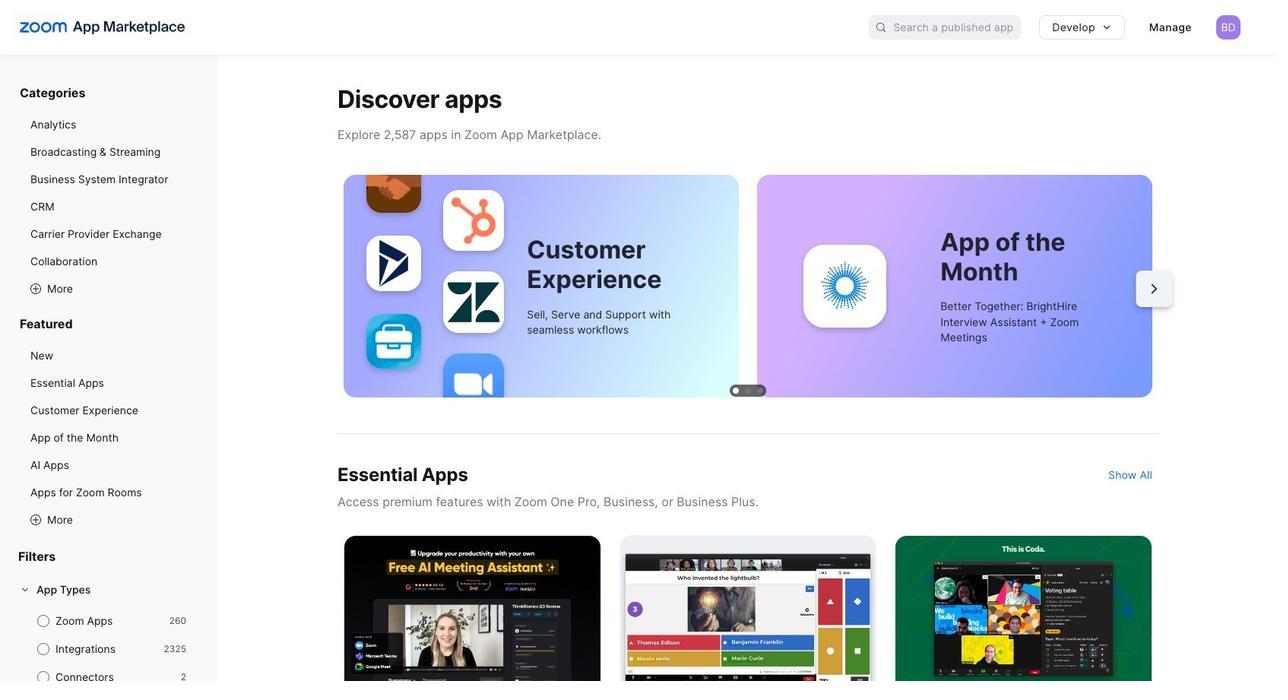 Task type: locate. For each thing, give the bounding box(es) containing it.
Search text field
[[894, 16, 1022, 38]]

banner
[[0, 0, 1278, 55]]

current user is barb dwyer element
[[1217, 15, 1241, 40]]

search a published app element
[[869, 15, 1022, 40]]



Task type: vqa. For each thing, say whether or not it's contained in the screenshot.
FOR in By RockyHub The App for Meety-Zoom connect so Meety can help users create meeting link to share with customers.
no



